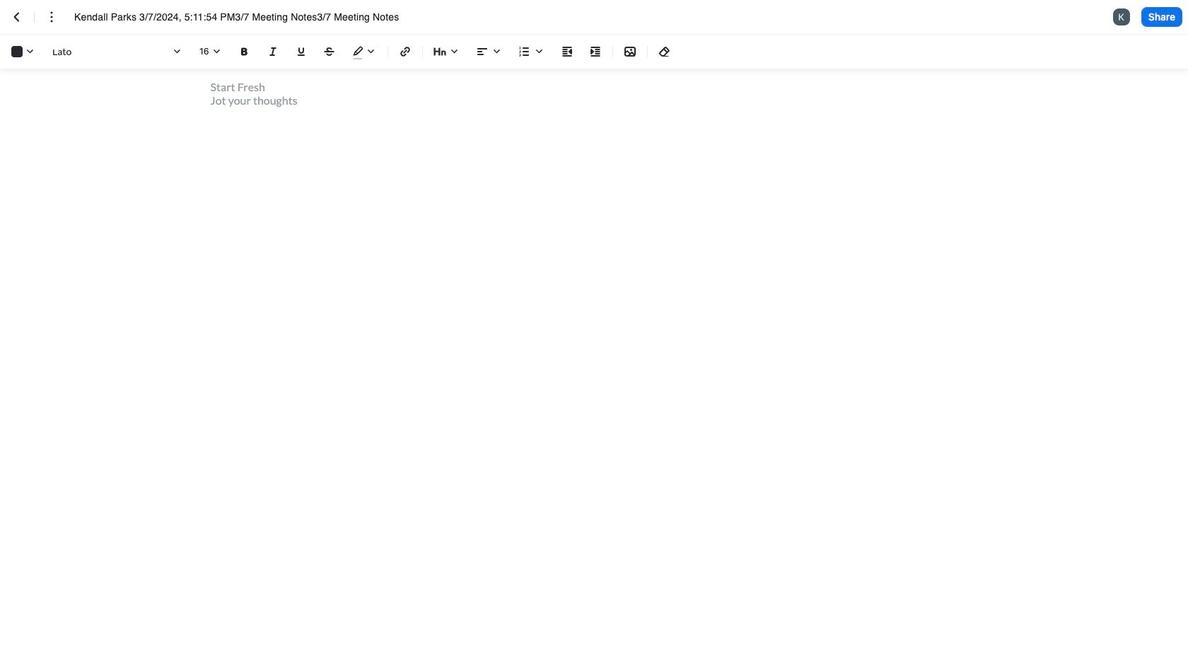 Task type: locate. For each thing, give the bounding box(es) containing it.
kendall parks image
[[1113, 8, 1130, 25]]

strikethrough image
[[321, 43, 338, 60]]

more image
[[43, 8, 60, 25]]

None text field
[[74, 10, 425, 24]]

bold image
[[236, 43, 253, 60]]

insert image image
[[622, 43, 639, 60]]



Task type: vqa. For each thing, say whether or not it's contained in the screenshot.
Strikethrough icon
yes



Task type: describe. For each thing, give the bounding box(es) containing it.
increase indent image
[[587, 43, 604, 60]]

all notes image
[[8, 8, 25, 25]]

clear style image
[[656, 43, 673, 60]]

decrease indent image
[[559, 43, 576, 60]]

underline image
[[293, 43, 310, 60]]

link image
[[397, 43, 414, 60]]

italic image
[[265, 43, 281, 60]]



